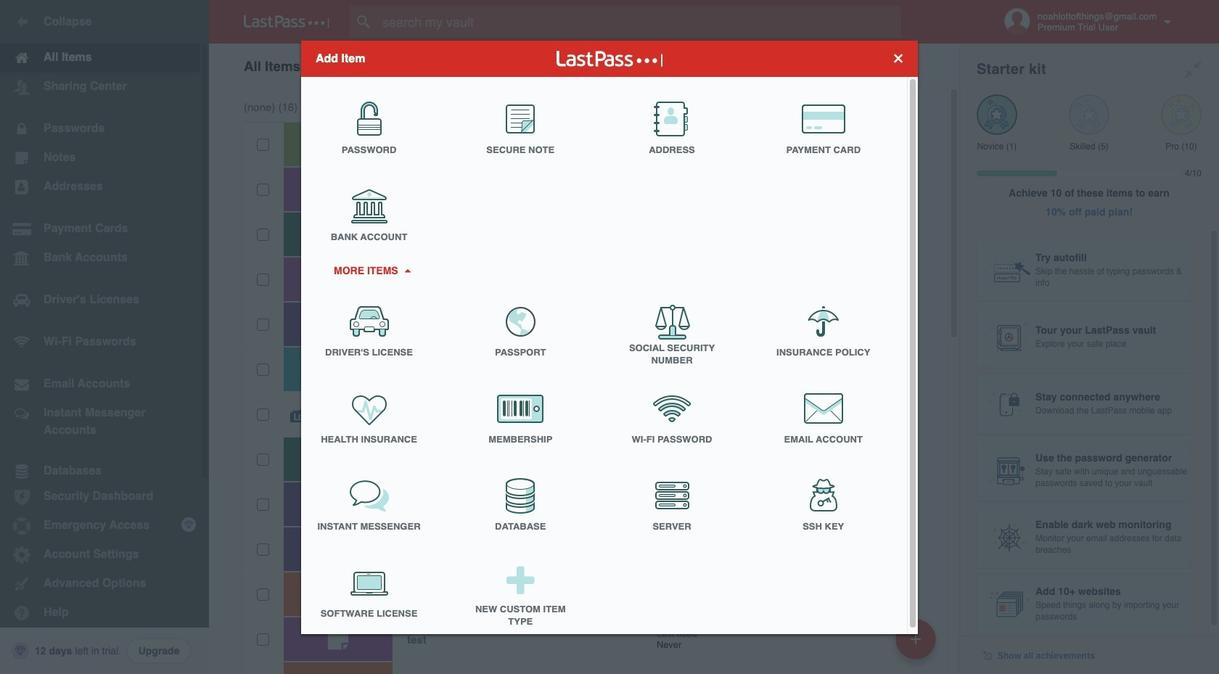 Task type: describe. For each thing, give the bounding box(es) containing it.
new item navigation
[[891, 615, 945, 674]]

vault options navigation
[[209, 44, 960, 87]]

lastpass image
[[244, 15, 330, 28]]



Task type: vqa. For each thing, say whether or not it's contained in the screenshot.
text box
no



Task type: locate. For each thing, give the bounding box(es) containing it.
dialog
[[301, 40, 918, 638]]

new item image
[[911, 634, 921, 644]]

main navigation navigation
[[0, 0, 209, 674]]

caret right image
[[402, 269, 412, 272]]

search my vault text field
[[350, 6, 930, 38]]

Search search field
[[350, 6, 930, 38]]



